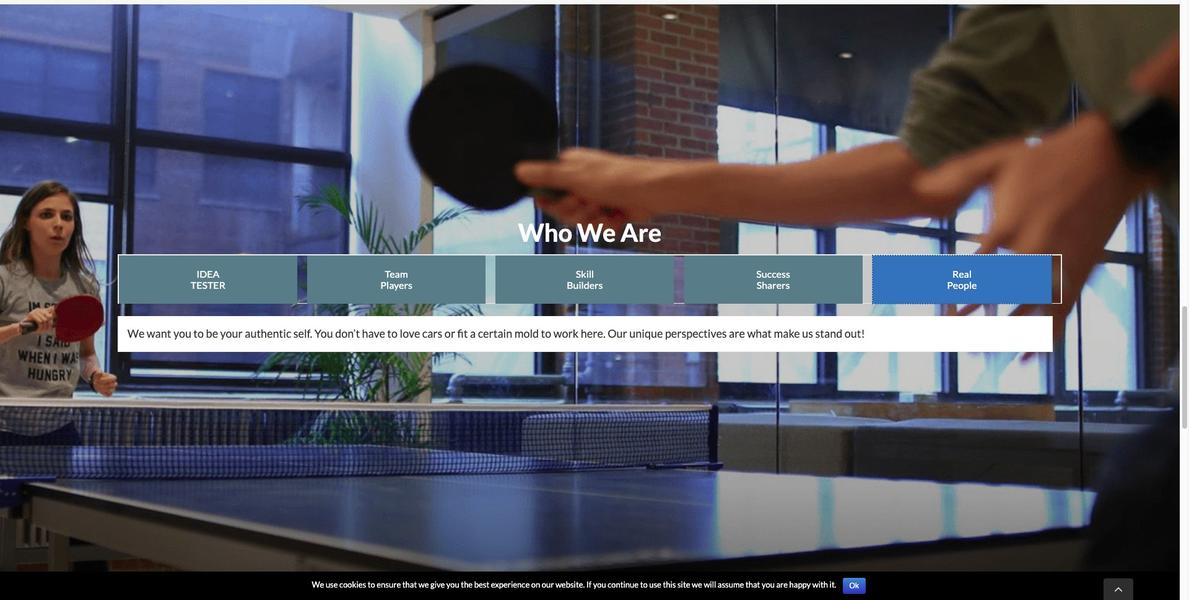 Task type: describe. For each thing, give the bounding box(es) containing it.
we use cookies to ensure that we give you the best experience on our website. if you continue to use this site we will assume that you are happy with it.
[[312, 580, 836, 590]]

we want you to be your authentic self. you don't have to love cars or fit a certain mold to work here. our unique perspectives are what make us stand out!
[[127, 327, 865, 340]]

a
[[470, 327, 476, 340]]

authentic
[[245, 327, 291, 340]]

are
[[621, 218, 661, 247]]

2 use from the left
[[649, 580, 661, 590]]

site
[[677, 580, 690, 590]]

our
[[608, 327, 627, 340]]

who we are
[[518, 218, 661, 247]]

tab containing skill builders
[[496, 255, 675, 304]]

people
[[947, 279, 977, 291]]

continue
[[608, 580, 639, 590]]

on
[[531, 580, 540, 590]]

be
[[206, 327, 218, 340]]

us
[[802, 327, 813, 340]]

the
[[461, 580, 473, 590]]

idea tester
[[191, 268, 225, 291]]

builders
[[567, 279, 603, 291]]

you right want
[[173, 327, 191, 340]]

to left ensure at the left
[[368, 580, 375, 590]]

idea
[[196, 268, 219, 280]]

don't
[[335, 327, 360, 340]]

to left be
[[193, 327, 204, 340]]

sharers
[[757, 279, 790, 291]]

tab containing idea tester
[[119, 255, 298, 304]]

tab list containing idea tester
[[118, 255, 1062, 304]]

ok link
[[843, 578, 866, 595]]

2 we from the left
[[692, 580, 702, 590]]

website.
[[555, 580, 585, 590]]

you left 'the'
[[446, 580, 459, 590]]

love
[[400, 327, 420, 340]]

mold
[[514, 327, 539, 340]]

we for we use cookies to ensure that we give you the best experience on our website. if you continue to use this site we will assume that you are happy with it.
[[312, 580, 324, 590]]

assume
[[718, 580, 744, 590]]

give
[[430, 580, 445, 590]]

you left the happy
[[762, 580, 775, 590]]

2 that from the left
[[746, 580, 760, 590]]

it.
[[830, 580, 836, 590]]

tab containing real people
[[872, 255, 1051, 304]]

best
[[474, 580, 489, 590]]

unique
[[629, 327, 663, 340]]

1 that from the left
[[402, 580, 417, 590]]

our
[[542, 580, 554, 590]]

have
[[362, 327, 385, 340]]

who
[[518, 218, 572, 247]]

cookies
[[339, 580, 366, 590]]



Task type: locate. For each thing, give the bounding box(es) containing it.
want
[[147, 327, 171, 340]]

success
[[756, 268, 790, 280]]

cars
[[422, 327, 442, 340]]

tab containing success
[[684, 255, 863, 304]]

1 vertical spatial we
[[127, 327, 144, 340]]

you right if
[[593, 580, 606, 590]]

2 vertical spatial we
[[312, 580, 324, 590]]

certain
[[478, 327, 512, 340]]

use
[[326, 580, 338, 590], [649, 580, 661, 590]]

we left want
[[127, 327, 144, 340]]

with
[[812, 580, 828, 590]]

real
[[952, 268, 972, 280]]

fit
[[457, 327, 468, 340]]

4 tab from the left
[[684, 255, 863, 304]]

you
[[173, 327, 191, 340], [446, 580, 459, 590], [593, 580, 606, 590], [762, 580, 775, 590]]

tab
[[119, 255, 298, 304], [307, 255, 486, 304], [496, 255, 675, 304], [684, 255, 863, 304], [872, 255, 1051, 304]]

success sharers
[[756, 268, 790, 291]]

0 horizontal spatial that
[[402, 580, 417, 590]]

stand
[[815, 327, 842, 340]]

to right mold
[[541, 327, 551, 340]]

here.
[[581, 327, 605, 340]]

tester
[[191, 279, 225, 291]]

we for we want you to be your authentic self. you don't have to love cars or fit a certain mold to work here. our unique perspectives are what make us stand out!
[[127, 327, 144, 340]]

that
[[402, 580, 417, 590], [746, 580, 760, 590]]

2 horizontal spatial we
[[577, 218, 616, 247]]

are left what
[[729, 327, 745, 340]]

1 vertical spatial are
[[776, 580, 788, 590]]

this
[[663, 580, 676, 590]]

to left love
[[387, 327, 398, 340]]

we left the will
[[692, 580, 702, 590]]

we left give on the left bottom of page
[[418, 580, 429, 590]]

we left cookies
[[312, 580, 324, 590]]

to
[[193, 327, 204, 340], [387, 327, 398, 340], [541, 327, 551, 340], [368, 580, 375, 590], [640, 580, 648, 590]]

that right assume
[[746, 580, 760, 590]]

out!
[[844, 327, 865, 340]]

2 tab from the left
[[307, 255, 486, 304]]

skill builders
[[567, 268, 603, 291]]

to right continue
[[640, 580, 648, 590]]

will
[[704, 580, 716, 590]]

self.
[[293, 327, 312, 340]]

team
[[385, 268, 408, 280]]

make
[[774, 327, 800, 340]]

what
[[747, 327, 772, 340]]

0 horizontal spatial are
[[729, 327, 745, 340]]

we want you to be your authentic self. you don't have to love cars or fit a certain mold to work here. our unique perspectives are what make us stand out! tab panel
[[118, 316, 1062, 352], [118, 316, 1053, 352]]

3 tab from the left
[[496, 255, 675, 304]]

or
[[445, 327, 455, 340]]

0 horizontal spatial we
[[418, 580, 429, 590]]

players
[[380, 279, 412, 291]]

0 horizontal spatial we
[[127, 327, 144, 340]]

0 vertical spatial we
[[577, 218, 616, 247]]

we
[[577, 218, 616, 247], [127, 327, 144, 340], [312, 580, 324, 590]]

tab containing team players
[[307, 255, 486, 304]]

experience
[[491, 580, 530, 590]]

1 horizontal spatial we
[[692, 580, 702, 590]]

tab list
[[118, 255, 1062, 304]]

are
[[729, 327, 745, 340], [776, 580, 788, 590]]

1 horizontal spatial that
[[746, 580, 760, 590]]

are left the happy
[[776, 580, 788, 590]]

ok
[[849, 582, 859, 591]]

your
[[220, 327, 243, 340]]

5 tab from the left
[[872, 255, 1051, 304]]

team players
[[380, 268, 412, 291]]

happy
[[789, 580, 811, 590]]

we
[[418, 580, 429, 590], [692, 580, 702, 590]]

use left cookies
[[326, 580, 338, 590]]

1 we from the left
[[418, 580, 429, 590]]

you
[[314, 327, 333, 340]]

1 tab from the left
[[119, 255, 298, 304]]

use left this
[[649, 580, 661, 590]]

if
[[586, 580, 592, 590]]

that right ensure at the left
[[402, 580, 417, 590]]

0 vertical spatial are
[[729, 327, 745, 340]]

real people
[[947, 268, 977, 291]]

ensure
[[377, 580, 401, 590]]

1 horizontal spatial are
[[776, 580, 788, 590]]

0 horizontal spatial use
[[326, 580, 338, 590]]

work
[[554, 327, 579, 340]]

1 horizontal spatial we
[[312, 580, 324, 590]]

perspectives
[[665, 327, 727, 340]]

skill
[[576, 268, 594, 280]]

we up skill
[[577, 218, 616, 247]]

1 use from the left
[[326, 580, 338, 590]]

1 horizontal spatial use
[[649, 580, 661, 590]]



Task type: vqa. For each thing, say whether or not it's contained in the screenshot.


